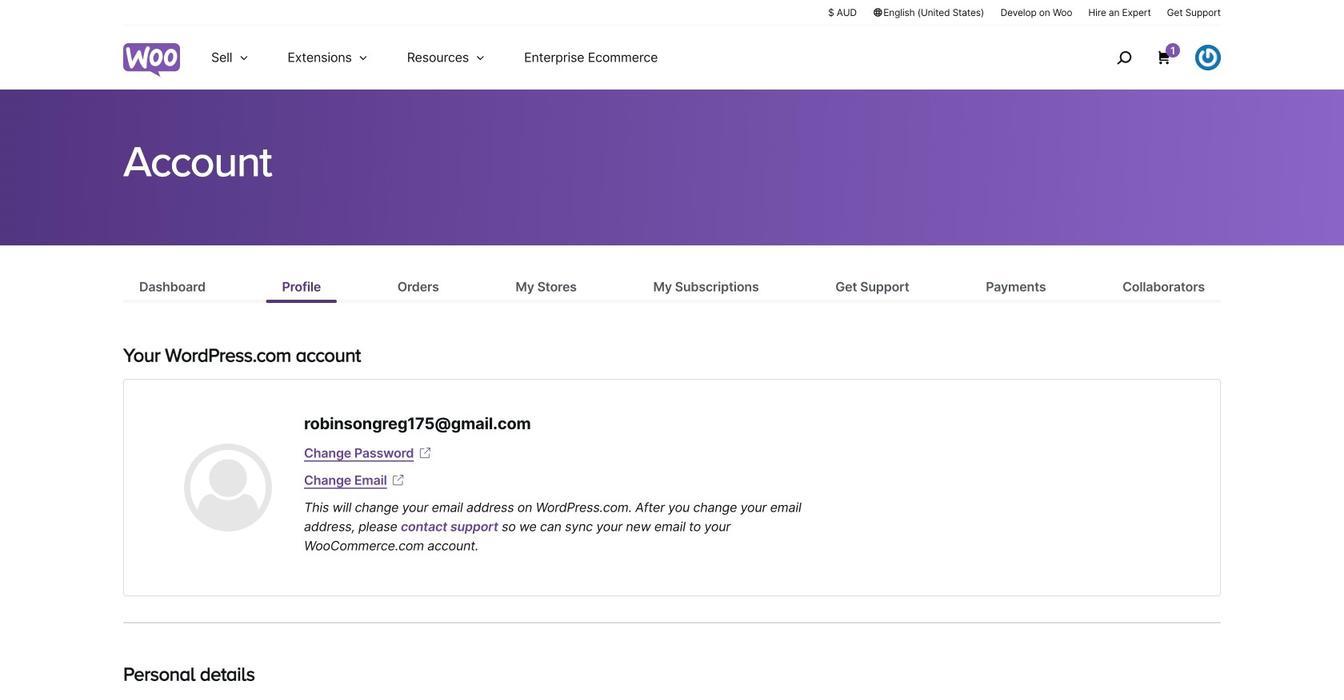 Task type: locate. For each thing, give the bounding box(es) containing it.
1 horizontal spatial external link image
[[417, 446, 433, 462]]

1 vertical spatial external link image
[[390, 473, 406, 489]]

search image
[[1111, 45, 1137, 70]]

0 vertical spatial external link image
[[417, 446, 433, 462]]

external link image
[[417, 446, 433, 462], [390, 473, 406, 489]]

service navigation menu element
[[1082, 32, 1221, 84]]



Task type: describe. For each thing, give the bounding box(es) containing it.
open account menu image
[[1195, 45, 1221, 70]]

gravatar image image
[[184, 444, 272, 532]]

0 horizontal spatial external link image
[[390, 473, 406, 489]]



